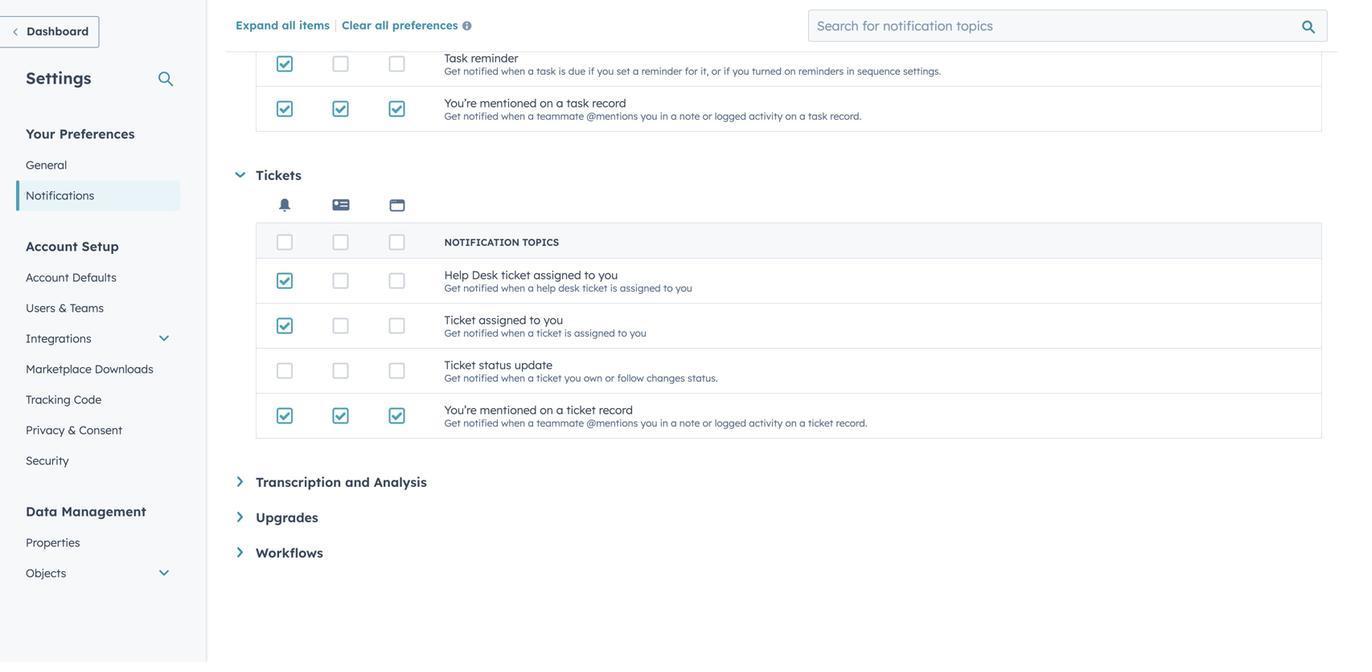 Task type: describe. For each thing, give the bounding box(es) containing it.
when inside task assigned to you get notified when a teammate or automation tool assigns a task to you.
[[501, 20, 525, 32]]

your preferences element
[[16, 125, 180, 211]]

for
[[685, 65, 698, 77]]

help desk ticket assigned to you get notified when a help desk ticket is assigned to you
[[444, 268, 692, 294]]

when inside task reminder get notified when a task is due if you set a reminder for it, or if you turned on reminders in sequence settings.
[[501, 65, 525, 77]]

a inside ticket assigned to you get notified when a ticket is assigned to you
[[528, 327, 534, 339]]

logged for you're mentioned on a task record
[[715, 110, 746, 122]]

on inside task reminder get notified when a task is due if you set a reminder for it, or if you turned on reminders in sequence settings.
[[785, 65, 796, 77]]

when inside ticket assigned to you get notified when a ticket is assigned to you
[[501, 327, 525, 339]]

ticket for ticket status update
[[444, 358, 476, 372]]

downloads
[[95, 362, 153, 376]]

marketplace
[[26, 362, 92, 376]]

you.
[[754, 20, 773, 32]]

logged for you're mentioned on a ticket record
[[715, 417, 746, 429]]

follow
[[617, 372, 644, 384]]

assigned up status
[[479, 313, 526, 327]]

all for clear
[[375, 18, 389, 32]]

notification
[[444, 236, 520, 249]]

task reminder get notified when a task is due if you set a reminder for it, or if you turned on reminders in sequence settings.
[[444, 51, 941, 77]]

analysis
[[374, 475, 427, 491]]

account for account defaults
[[26, 271, 69, 285]]

automation
[[599, 20, 652, 32]]

notified inside task assigned to you get notified when a teammate or automation tool assigns a task to you.
[[463, 20, 499, 32]]

teammate inside task assigned to you get notified when a teammate or automation tool assigns a task to you.
[[537, 20, 584, 32]]

upgrades button
[[237, 510, 1322, 526]]

update
[[515, 358, 553, 372]]

tracking code
[[26, 393, 102, 407]]

dashboard link
[[0, 16, 99, 48]]

account defaults
[[26, 271, 117, 285]]

changes
[[647, 372, 685, 384]]

caret image for tickets
[[235, 172, 245, 178]]

record. for you're mentioned on a task record
[[830, 110, 862, 122]]

privacy & consent link
[[16, 415, 180, 446]]

in inside task reminder get notified when a task is due if you set a reminder for it, or if you turned on reminders in sequence settings.
[[847, 65, 855, 77]]

you inside you're mentioned on a task record get notified when a teammate @mentions you in a note or logged activity on a task record.
[[641, 110, 657, 122]]

topics
[[522, 236, 559, 249]]

ticket inside ticket assigned to you get notified when a ticket is assigned to you
[[537, 327, 562, 339]]

properties link
[[16, 528, 180, 559]]

notifications link
[[16, 181, 180, 211]]

task inside task assigned to you get notified when a teammate or automation tool assigns a task to you.
[[720, 20, 740, 32]]

tracking
[[26, 393, 71, 407]]

activity for you're mentioned on a task record
[[749, 110, 783, 122]]

preferences
[[59, 126, 135, 142]]

task for task reminder
[[444, 51, 468, 65]]

objects button
[[16, 559, 180, 589]]

when inside the ticket status update get notified when a ticket you own or follow changes status.
[[501, 372, 525, 384]]

due
[[569, 65, 586, 77]]

task down reminders
[[808, 110, 828, 122]]

expand
[[236, 18, 278, 32]]

assigned up the ticket status update get notified when a ticket you own or follow changes status. at the bottom
[[574, 327, 615, 339]]

ticket status update get notified when a ticket you own or follow changes status.
[[444, 358, 718, 384]]

tracking code link
[[16, 385, 180, 415]]

or inside the ticket status update get notified when a ticket you own or follow changes status.
[[605, 372, 615, 384]]

task down "due" at the left top of page
[[567, 96, 589, 110]]

desk
[[559, 282, 580, 294]]

help
[[444, 268, 469, 282]]

consent
[[79, 424, 122, 438]]

preferences
[[392, 18, 458, 32]]

record. for you're mentioned on a ticket record
[[836, 417, 867, 429]]

notified inside the ticket status update get notified when a ticket you own or follow changes status.
[[463, 372, 499, 384]]

get inside ticket assigned to you get notified when a ticket is assigned to you
[[444, 327, 461, 339]]

get inside task assigned to you get notified when a teammate or automation tool assigns a task to you.
[[444, 20, 461, 32]]

notifications
[[26, 189, 94, 203]]

dashboard
[[27, 24, 89, 38]]

or inside task assigned to you get notified when a teammate or automation tool assigns a task to you.
[[587, 20, 596, 32]]

get inside you're mentioned on a task record get notified when a teammate @mentions you in a note or logged activity on a task record.
[[444, 110, 461, 122]]

you inside you're mentioned on a ticket record get notified when a teammate @mentions you in a note or logged activity on a ticket record.
[[641, 417, 657, 429]]

account defaults link
[[16, 263, 180, 293]]

integrations
[[26, 332, 91, 346]]

users & teams link
[[16, 293, 180, 324]]

1 horizontal spatial reminder
[[642, 65, 682, 77]]

marketplace downloads
[[26, 362, 153, 376]]

upgrades
[[256, 510, 318, 526]]

workflows
[[256, 545, 323, 561]]

get inside task reminder get notified when a task is due if you set a reminder for it, or if you turned on reminders in sequence settings.
[[444, 65, 461, 77]]

general
[[26, 158, 67, 172]]

general link
[[16, 150, 180, 181]]

@mentions for you're mentioned on a task record
[[587, 110, 638, 122]]

caret image for upgrades
[[237, 512, 243, 523]]

integrations button
[[16, 324, 180, 354]]

notified inside task reminder get notified when a task is due if you set a reminder for it, or if you turned on reminders in sequence settings.
[[463, 65, 499, 77]]

settings
[[26, 68, 91, 88]]

a inside the ticket status update get notified when a ticket you own or follow changes status.
[[528, 372, 534, 384]]

a inside help desk ticket assigned to you get notified when a help desk ticket is assigned to you
[[528, 282, 534, 294]]

task assigned to you get notified when a teammate or automation tool assigns a task to you.
[[444, 6, 773, 32]]

account setup
[[26, 238, 119, 255]]

mentioned for ticket
[[480, 403, 537, 417]]

caret image for workflows
[[237, 548, 243, 558]]

or for you're mentioned on a task record
[[703, 110, 712, 122]]

data management
[[26, 504, 146, 520]]

is inside help desk ticket assigned to you get notified when a help desk ticket is assigned to you
[[610, 282, 617, 294]]

help
[[537, 282, 556, 294]]

you're for you're mentioned on a ticket record
[[444, 403, 477, 417]]

note for you're mentioned on a ticket record
[[680, 417, 700, 429]]

notified inside ticket assigned to you get notified when a ticket is assigned to you
[[463, 327, 499, 339]]

when inside you're mentioned on a ticket record get notified when a teammate @mentions you in a note or logged activity on a ticket record.
[[501, 417, 525, 429]]

turned
[[752, 65, 782, 77]]

notified inside help desk ticket assigned to you get notified when a help desk ticket is assigned to you
[[463, 282, 499, 294]]

assigned right desk
[[620, 282, 661, 294]]

defaults
[[72, 271, 117, 285]]

ticket for ticket assigned to you
[[444, 313, 476, 327]]

transcription
[[256, 475, 341, 491]]

privacy
[[26, 424, 65, 438]]

you're mentioned on a ticket record get notified when a teammate @mentions you in a note or logged activity on a ticket record.
[[444, 403, 867, 429]]

expand all items button
[[236, 18, 330, 32]]

security
[[26, 454, 69, 468]]



Task type: vqa. For each thing, say whether or not it's contained in the screenshot.
Edit
no



Task type: locate. For each thing, give the bounding box(es) containing it.
note down for
[[680, 110, 700, 122]]

1 caret image from the top
[[237, 477, 243, 487]]

2 notified from the top
[[463, 65, 499, 77]]

activity for you're mentioned on a ticket record
[[749, 417, 783, 429]]

2 vertical spatial is
[[564, 327, 572, 339]]

2 mentioned from the top
[[480, 403, 537, 417]]

1 note from the top
[[680, 110, 700, 122]]

2 vertical spatial in
[[660, 417, 668, 429]]

0 vertical spatial caret image
[[235, 172, 245, 178]]

on
[[785, 65, 796, 77], [540, 96, 553, 110], [786, 110, 797, 122], [540, 403, 553, 417], [786, 417, 797, 429]]

you're for you're mentioned on a task record
[[444, 96, 477, 110]]

1 vertical spatial teammate
[[537, 110, 584, 122]]

logged inside you're mentioned on a task record get notified when a teammate @mentions you in a note or logged activity on a task record.
[[715, 110, 746, 122]]

1 vertical spatial mentioned
[[480, 403, 537, 417]]

2 task from the top
[[444, 51, 468, 65]]

expand all items
[[236, 18, 330, 32]]

account up account defaults
[[26, 238, 78, 255]]

teammate down own
[[537, 417, 584, 429]]

you're inside you're mentioned on a task record get notified when a teammate @mentions you in a note or logged activity on a task record.
[[444, 96, 477, 110]]

1 vertical spatial &
[[68, 424, 76, 438]]

1 teammate from the top
[[537, 20, 584, 32]]

you're mentioned on a task record get notified when a teammate @mentions you in a note or logged activity on a task record.
[[444, 96, 862, 122]]

assigned down topics
[[534, 268, 581, 282]]

6 notified from the top
[[463, 372, 499, 384]]

assigns
[[675, 20, 709, 32]]

privacy & consent
[[26, 424, 122, 438]]

or inside task reminder get notified when a task is due if you set a reminder for it, or if you turned on reminders in sequence settings.
[[712, 65, 721, 77]]

note
[[680, 110, 700, 122], [680, 417, 700, 429]]

0 vertical spatial note
[[680, 110, 700, 122]]

2 vertical spatial teammate
[[537, 417, 584, 429]]

own
[[584, 372, 603, 384]]

you inside the ticket status update get notified when a ticket you own or follow changes status.
[[564, 372, 581, 384]]

7 notified from the top
[[463, 417, 499, 429]]

account
[[26, 238, 78, 255], [26, 271, 69, 285]]

ticket left status
[[444, 358, 476, 372]]

properties
[[26, 536, 80, 550]]

record inside you're mentioned on a task record get notified when a teammate @mentions you in a note or logged activity on a task record.
[[592, 96, 626, 110]]

reminders
[[799, 65, 844, 77]]

record.
[[830, 110, 862, 122], [836, 417, 867, 429]]

notified inside you're mentioned on a ticket record get notified when a teammate @mentions you in a note or logged activity on a ticket record.
[[463, 417, 499, 429]]

assigned inside task assigned to you get notified when a teammate or automation tool assigns a task to you.
[[471, 6, 519, 20]]

0 vertical spatial is
[[559, 65, 566, 77]]

caret image left workflows
[[237, 548, 243, 558]]

data
[[26, 504, 57, 520]]

2 @mentions from the top
[[587, 417, 638, 429]]

task left "due" at the left top of page
[[537, 65, 556, 77]]

0 vertical spatial you're
[[444, 96, 477, 110]]

5 get from the top
[[444, 327, 461, 339]]

0 vertical spatial record.
[[830, 110, 862, 122]]

or down the status.
[[703, 417, 712, 429]]

1 vertical spatial ticket
[[444, 358, 476, 372]]

2 logged from the top
[[715, 417, 746, 429]]

you're inside you're mentioned on a ticket record get notified when a teammate @mentions you in a note or logged activity on a ticket record.
[[444, 403, 477, 417]]

caret image for transcription and analysis
[[237, 477, 243, 487]]

1 mentioned from the top
[[480, 96, 537, 110]]

1 you're from the top
[[444, 96, 477, 110]]

teammate inside you're mentioned on a ticket record get notified when a teammate @mentions you in a note or logged activity on a ticket record.
[[537, 417, 584, 429]]

1 get from the top
[[444, 20, 461, 32]]

is inside ticket assigned to you get notified when a ticket is assigned to you
[[564, 327, 572, 339]]

in for you're mentioned on a task record
[[660, 110, 668, 122]]

0 vertical spatial record
[[592, 96, 626, 110]]

1 vertical spatial caret image
[[237, 548, 243, 558]]

1 vertical spatial task
[[444, 51, 468, 65]]

2 teammate from the top
[[537, 110, 584, 122]]

1 vertical spatial logged
[[715, 417, 746, 429]]

4 notified from the top
[[463, 282, 499, 294]]

note inside you're mentioned on a ticket record get notified when a teammate @mentions you in a note or logged activity on a ticket record.
[[680, 417, 700, 429]]

2 when from the top
[[501, 65, 525, 77]]

reminder
[[471, 51, 518, 65], [642, 65, 682, 77]]

objects
[[26, 567, 66, 581]]

& right users
[[59, 301, 67, 315]]

1 vertical spatial @mentions
[[587, 417, 638, 429]]

0 vertical spatial teammate
[[537, 20, 584, 32]]

if right "due" at the left top of page
[[588, 65, 595, 77]]

if right it,
[[724, 65, 730, 77]]

or left automation
[[587, 20, 596, 32]]

@mentions
[[587, 110, 638, 122], [587, 417, 638, 429]]

3 teammate from the top
[[537, 417, 584, 429]]

task inside task reminder get notified when a task is due if you set a reminder for it, or if you turned on reminders in sequence settings.
[[537, 65, 556, 77]]

5 when from the top
[[501, 327, 525, 339]]

logged
[[715, 110, 746, 122], [715, 417, 746, 429]]

ticket inside ticket assigned to you get notified when a ticket is assigned to you
[[444, 313, 476, 327]]

0 horizontal spatial all
[[282, 18, 296, 32]]

7 get from the top
[[444, 417, 461, 429]]

in down task reminder get notified when a task is due if you set a reminder for it, or if you turned on reminders in sequence settings. at the top of page
[[660, 110, 668, 122]]

or right it,
[[712, 65, 721, 77]]

1 horizontal spatial all
[[375, 18, 389, 32]]

teammate inside you're mentioned on a task record get notified when a teammate @mentions you in a note or logged activity on a task record.
[[537, 110, 584, 122]]

1 ticket from the top
[[444, 313, 476, 327]]

activity inside you're mentioned on a ticket record get notified when a teammate @mentions you in a note or logged activity on a ticket record.
[[749, 417, 783, 429]]

all left items
[[282, 18, 296, 32]]

all inside clear all preferences button
[[375, 18, 389, 32]]

1 vertical spatial record
[[599, 403, 633, 417]]

& right privacy
[[68, 424, 76, 438]]

assigned
[[471, 6, 519, 20], [534, 268, 581, 282], [620, 282, 661, 294], [479, 313, 526, 327], [574, 327, 615, 339]]

5 notified from the top
[[463, 327, 499, 339]]

settings.
[[903, 65, 941, 77]]

mentioned for task
[[480, 96, 537, 110]]

caret image
[[235, 172, 245, 178], [237, 512, 243, 523]]

setup
[[82, 238, 119, 255]]

logged down task reminder get notified when a task is due if you set a reminder for it, or if you turned on reminders in sequence settings. at the top of page
[[715, 110, 746, 122]]

items
[[299, 18, 330, 32]]

1 vertical spatial activity
[[749, 417, 783, 429]]

record
[[592, 96, 626, 110], [599, 403, 633, 417]]

when inside you're mentioned on a task record get notified when a teammate @mentions you in a note or logged activity on a task record.
[[501, 110, 525, 122]]

it,
[[701, 65, 709, 77]]

1 vertical spatial caret image
[[237, 512, 243, 523]]

1 vertical spatial note
[[680, 417, 700, 429]]

2 all from the left
[[375, 18, 389, 32]]

0 vertical spatial logged
[[715, 110, 746, 122]]

caret image left upgrades
[[237, 512, 243, 523]]

your preferences
[[26, 126, 135, 142]]

teammate down "due" at the left top of page
[[537, 110, 584, 122]]

1 vertical spatial record.
[[836, 417, 867, 429]]

caret image inside upgrades dropdown button
[[237, 512, 243, 523]]

@mentions down set at the left
[[587, 110, 638, 122]]

status.
[[688, 372, 718, 384]]

1 all from the left
[[282, 18, 296, 32]]

or inside you're mentioned on a task record get notified when a teammate @mentions you in a note or logged activity on a task record.
[[703, 110, 712, 122]]

or for task reminder
[[712, 65, 721, 77]]

set
[[617, 65, 630, 77]]

4 get from the top
[[444, 282, 461, 294]]

1 vertical spatial you're
[[444, 403, 477, 417]]

teammate up "due" at the left top of page
[[537, 20, 584, 32]]

activity inside you're mentioned on a task record get notified when a teammate @mentions you in a note or logged activity on a task record.
[[749, 110, 783, 122]]

or right own
[[605, 372, 615, 384]]

1 horizontal spatial if
[[724, 65, 730, 77]]

data management element
[[16, 503, 180, 650]]

assigned right preferences
[[471, 6, 519, 20]]

and
[[345, 475, 370, 491]]

to
[[522, 6, 533, 20], [742, 20, 752, 32], [584, 268, 595, 282], [664, 282, 673, 294], [530, 313, 541, 327], [618, 327, 627, 339]]

1 task from the top
[[444, 6, 468, 20]]

when
[[501, 20, 525, 32], [501, 65, 525, 77], [501, 110, 525, 122], [501, 282, 525, 294], [501, 327, 525, 339], [501, 372, 525, 384], [501, 417, 525, 429]]

is up the ticket status update get notified when a ticket you own or follow changes status. at the bottom
[[564, 327, 572, 339]]

mentioned
[[480, 96, 537, 110], [480, 403, 537, 417]]

record down set at the left
[[592, 96, 626, 110]]

caret image inside workflows 'dropdown button'
[[237, 548, 243, 558]]

0 horizontal spatial reminder
[[471, 51, 518, 65]]

3 get from the top
[[444, 110, 461, 122]]

logged down the status.
[[715, 417, 746, 429]]

status
[[479, 358, 511, 372]]

1 horizontal spatial &
[[68, 424, 76, 438]]

note inside you're mentioned on a task record get notified when a teammate @mentions you in a note or logged activity on a task record.
[[680, 110, 700, 122]]

ticket
[[444, 313, 476, 327], [444, 358, 476, 372]]

record. inside you're mentioned on a ticket record get notified when a teammate @mentions you in a note or logged activity on a ticket record.
[[836, 417, 867, 429]]

activity down turned at the top
[[749, 110, 783, 122]]

in for you're mentioned on a ticket record
[[660, 417, 668, 429]]

clear all preferences button
[[342, 17, 478, 36]]

caret image inside transcription and analysis 'dropdown button'
[[237, 477, 243, 487]]

1 vertical spatial in
[[660, 110, 668, 122]]

@mentions down follow
[[587, 417, 638, 429]]

0 vertical spatial caret image
[[237, 477, 243, 487]]

2 ticket from the top
[[444, 358, 476, 372]]

task left you.
[[720, 20, 740, 32]]

you inside task assigned to you get notified when a teammate or automation tool assigns a task to you.
[[536, 6, 555, 20]]

0 vertical spatial in
[[847, 65, 855, 77]]

ticket
[[501, 268, 531, 282], [582, 282, 608, 294], [537, 327, 562, 339], [537, 372, 562, 384], [567, 403, 596, 417], [808, 417, 833, 429]]

1 account from the top
[[26, 238, 78, 255]]

all
[[282, 18, 296, 32], [375, 18, 389, 32]]

account up users
[[26, 271, 69, 285]]

is left "due" at the left top of page
[[559, 65, 566, 77]]

2 account from the top
[[26, 271, 69, 285]]

account for account setup
[[26, 238, 78, 255]]

6 when from the top
[[501, 372, 525, 384]]

caret image left tickets
[[235, 172, 245, 178]]

or inside you're mentioned on a ticket record get notified when a teammate @mentions you in a note or logged activity on a ticket record.
[[703, 417, 712, 429]]

users
[[26, 301, 55, 315]]

mentioned inside you're mentioned on a task record get notified when a teammate @mentions you in a note or logged activity on a task record.
[[480, 96, 537, 110]]

2 get from the top
[[444, 65, 461, 77]]

task for task assigned to you
[[444, 6, 468, 20]]

sequence
[[857, 65, 901, 77]]

note for you're mentioned on a task record
[[680, 110, 700, 122]]

2 if from the left
[[724, 65, 730, 77]]

notification topics
[[444, 236, 559, 249]]

you're
[[444, 96, 477, 110], [444, 403, 477, 417]]

management
[[61, 504, 146, 520]]

ticket inside the ticket status update get notified when a ticket you own or follow changes status.
[[537, 372, 562, 384]]

in left sequence on the right top
[[847, 65, 855, 77]]

transcription and analysis
[[256, 475, 427, 491]]

caret image left transcription
[[237, 477, 243, 487]]

record down follow
[[599, 403, 633, 417]]

0 horizontal spatial &
[[59, 301, 67, 315]]

ticket down help
[[444, 313, 476, 327]]

tickets button
[[235, 167, 1322, 183]]

tickets
[[256, 167, 302, 183]]

in down changes
[[660, 417, 668, 429]]

2 caret image from the top
[[237, 548, 243, 558]]

ticket inside the ticket status update get notified when a ticket you own or follow changes status.
[[444, 358, 476, 372]]

0 vertical spatial activity
[[749, 110, 783, 122]]

1 if from the left
[[588, 65, 595, 77]]

security link
[[16, 446, 180, 477]]

1 logged from the top
[[715, 110, 746, 122]]

users & teams
[[26, 301, 104, 315]]

or down it,
[[703, 110, 712, 122]]

4 when from the top
[[501, 282, 525, 294]]

0 vertical spatial ticket
[[444, 313, 476, 327]]

record for you're mentioned on a task record
[[592, 96, 626, 110]]

get inside help desk ticket assigned to you get notified when a help desk ticket is assigned to you
[[444, 282, 461, 294]]

6 get from the top
[[444, 372, 461, 384]]

record for you're mentioned on a ticket record
[[599, 403, 633, 417]]

a
[[528, 20, 534, 32], [712, 20, 718, 32], [528, 65, 534, 77], [633, 65, 639, 77], [556, 96, 563, 110], [528, 110, 534, 122], [671, 110, 677, 122], [800, 110, 806, 122], [528, 282, 534, 294], [528, 327, 534, 339], [528, 372, 534, 384], [556, 403, 563, 417], [528, 417, 534, 429], [671, 417, 677, 429], [800, 417, 806, 429]]

1 vertical spatial account
[[26, 271, 69, 285]]

when inside help desk ticket assigned to you get notified when a help desk ticket is assigned to you
[[501, 282, 525, 294]]

in inside you're mentioned on a ticket record get notified when a teammate @mentions you in a note or logged activity on a ticket record.
[[660, 417, 668, 429]]

2 note from the top
[[680, 417, 700, 429]]

your
[[26, 126, 55, 142]]

mentioned inside you're mentioned on a ticket record get notified when a teammate @mentions you in a note or logged activity on a ticket record.
[[480, 403, 537, 417]]

task inside task assigned to you get notified when a teammate or automation tool assigns a task to you.
[[444, 6, 468, 20]]

& for users
[[59, 301, 67, 315]]

workflows button
[[237, 545, 1322, 561]]

record inside you're mentioned on a ticket record get notified when a teammate @mentions you in a note or logged activity on a ticket record.
[[599, 403, 633, 417]]

&
[[59, 301, 67, 315], [68, 424, 76, 438]]

is right desk
[[610, 282, 617, 294]]

teammate for task
[[537, 110, 584, 122]]

2 you're from the top
[[444, 403, 477, 417]]

in
[[847, 65, 855, 77], [660, 110, 668, 122], [660, 417, 668, 429]]

3 notified from the top
[[463, 110, 499, 122]]

teammate for ticket
[[537, 417, 584, 429]]

marketplace downloads link
[[16, 354, 180, 385]]

notified inside you're mentioned on a task record get notified when a teammate @mentions you in a note or logged activity on a task record.
[[463, 110, 499, 122]]

clear
[[342, 18, 372, 32]]

is inside task reminder get notified when a task is due if you set a reminder for it, or if you turned on reminders in sequence settings.
[[559, 65, 566, 77]]

get inside you're mentioned on a ticket record get notified when a teammate @mentions you in a note or logged activity on a ticket record.
[[444, 417, 461, 429]]

transcription and analysis button
[[237, 475, 1322, 491]]

all right clear
[[375, 18, 389, 32]]

1 notified from the top
[[463, 20, 499, 32]]

1 activity from the top
[[749, 110, 783, 122]]

you
[[536, 6, 555, 20], [597, 65, 614, 77], [733, 65, 749, 77], [641, 110, 657, 122], [599, 268, 618, 282], [676, 282, 692, 294], [544, 313, 563, 327], [630, 327, 647, 339], [564, 372, 581, 384], [641, 417, 657, 429]]

7 when from the top
[[501, 417, 525, 429]]

get inside the ticket status update get notified when a ticket you own or follow changes status.
[[444, 372, 461, 384]]

account setup element
[[16, 238, 180, 477]]

or for you're mentioned on a ticket record
[[703, 417, 712, 429]]

& for privacy
[[68, 424, 76, 438]]

activity
[[749, 110, 783, 122], [749, 417, 783, 429]]

all for expand
[[282, 18, 296, 32]]

task
[[720, 20, 740, 32], [537, 65, 556, 77], [567, 96, 589, 110], [808, 110, 828, 122]]

in inside you're mentioned on a task record get notified when a teammate @mentions you in a note or logged activity on a task record.
[[660, 110, 668, 122]]

0 vertical spatial &
[[59, 301, 67, 315]]

logged inside you're mentioned on a ticket record get notified when a teammate @mentions you in a note or logged activity on a ticket record.
[[715, 417, 746, 429]]

code
[[74, 393, 102, 407]]

tool
[[655, 20, 672, 32]]

task inside task reminder get notified when a task is due if you set a reminder for it, or if you turned on reminders in sequence settings.
[[444, 51, 468, 65]]

0 vertical spatial task
[[444, 6, 468, 20]]

@mentions inside you're mentioned on a task record get notified when a teammate @mentions you in a note or logged activity on a task record.
[[587, 110, 638, 122]]

@mentions inside you're mentioned on a ticket record get notified when a teammate @mentions you in a note or logged activity on a ticket record.
[[587, 417, 638, 429]]

note down the status.
[[680, 417, 700, 429]]

1 when from the top
[[501, 20, 525, 32]]

0 vertical spatial account
[[26, 238, 78, 255]]

caret image inside tickets dropdown button
[[235, 172, 245, 178]]

1 vertical spatial is
[[610, 282, 617, 294]]

activity up transcription and analysis 'dropdown button'
[[749, 417, 783, 429]]

@mentions for you're mentioned on a ticket record
[[587, 417, 638, 429]]

0 horizontal spatial if
[[588, 65, 595, 77]]

Search for notification topics search field
[[808, 10, 1328, 42]]

2 activity from the top
[[749, 417, 783, 429]]

teams
[[70, 301, 104, 315]]

get
[[444, 20, 461, 32], [444, 65, 461, 77], [444, 110, 461, 122], [444, 282, 461, 294], [444, 327, 461, 339], [444, 372, 461, 384], [444, 417, 461, 429]]

clear all preferences
[[342, 18, 458, 32]]

0 vertical spatial mentioned
[[480, 96, 537, 110]]

record. inside you're mentioned on a task record get notified when a teammate @mentions you in a note or logged activity on a task record.
[[830, 110, 862, 122]]

3 when from the top
[[501, 110, 525, 122]]

ticket assigned to you get notified when a ticket is assigned to you
[[444, 313, 647, 339]]

task
[[444, 6, 468, 20], [444, 51, 468, 65]]

1 @mentions from the top
[[587, 110, 638, 122]]

desk
[[472, 268, 498, 282]]

caret image
[[237, 477, 243, 487], [237, 548, 243, 558]]

0 vertical spatial @mentions
[[587, 110, 638, 122]]



